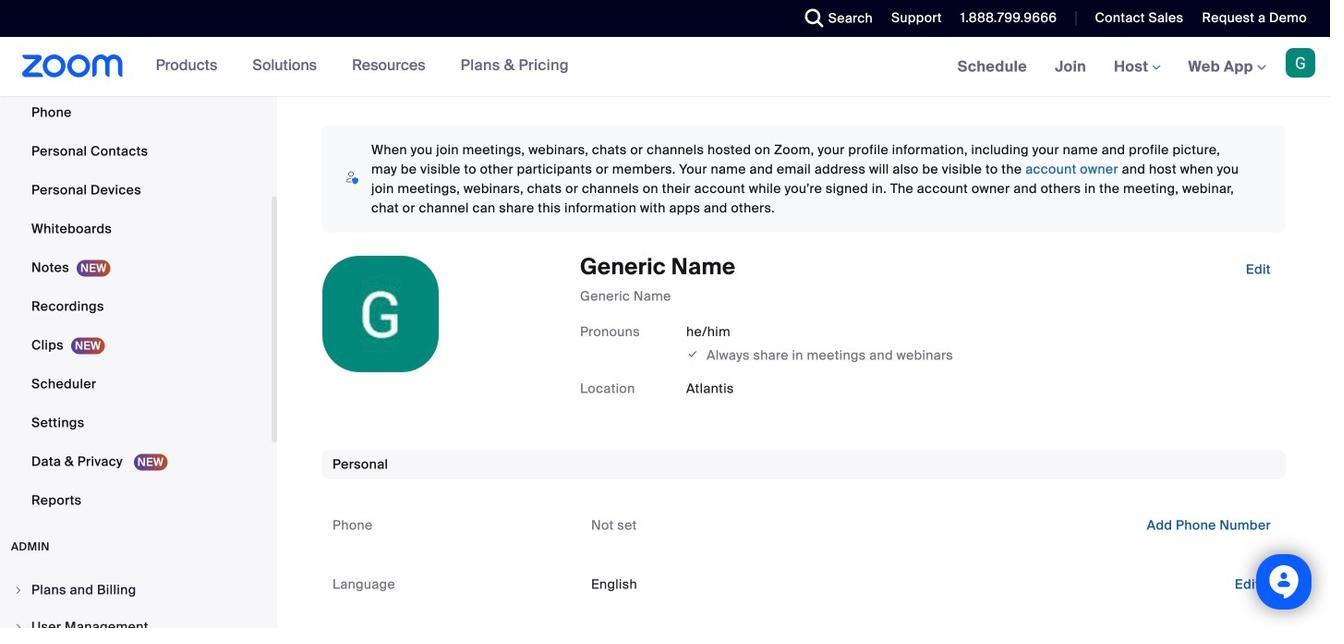 Task type: describe. For each thing, give the bounding box(es) containing it.
1 menu item from the top
[[0, 573, 272, 608]]

product information navigation
[[142, 37, 583, 96]]

2 right image from the top
[[13, 622, 24, 628]]

side navigation navigation
[[0, 0, 277, 628]]

2 menu item from the top
[[0, 610, 272, 628]]



Task type: vqa. For each thing, say whether or not it's contained in the screenshot.
'menu item' to the top
yes



Task type: locate. For each thing, give the bounding box(es) containing it.
user photo image
[[322, 256, 439, 372]]

personal menu menu
[[0, 0, 272, 521]]

1 vertical spatial right image
[[13, 622, 24, 628]]

1 right image from the top
[[13, 585, 24, 596]]

1 vertical spatial menu item
[[0, 610, 272, 628]]

right image
[[13, 585, 24, 596], [13, 622, 24, 628]]

checked image
[[686, 345, 700, 363]]

admin menu menu
[[0, 573, 272, 628]]

meetings navigation
[[944, 37, 1330, 97]]

zoom logo image
[[22, 54, 123, 78]]

profile picture image
[[1286, 48, 1315, 78]]

0 vertical spatial menu item
[[0, 573, 272, 608]]

0 vertical spatial right image
[[13, 585, 24, 596]]

menu item
[[0, 573, 272, 608], [0, 610, 272, 628]]

banner
[[0, 37, 1330, 97]]



